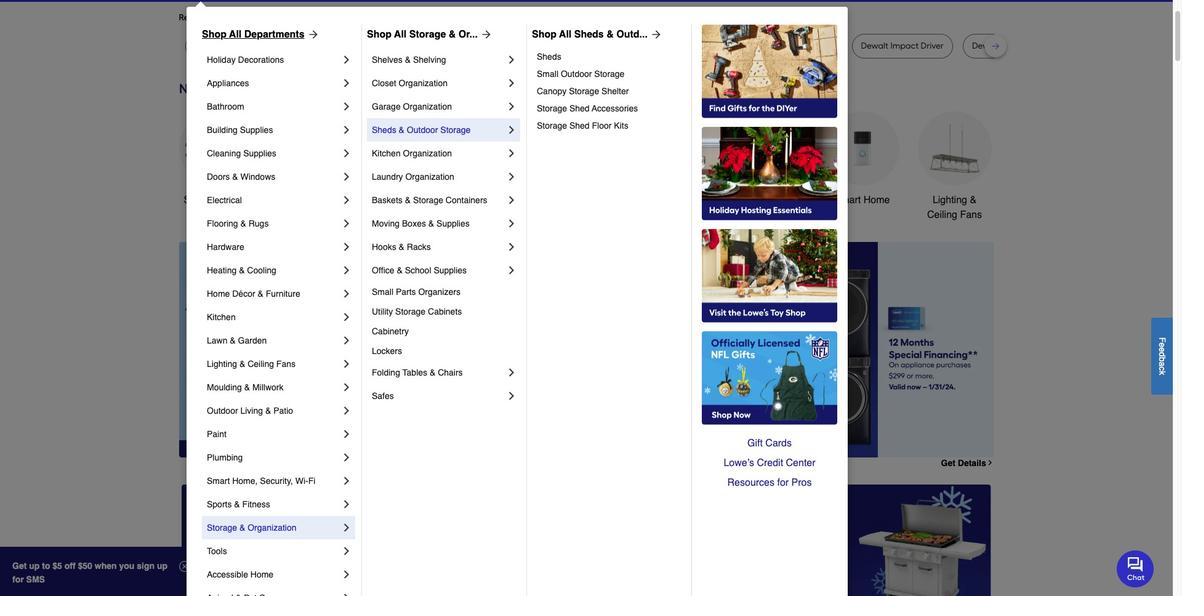 Task type: locate. For each thing, give the bounding box(es) containing it.
supplies
[[240, 125, 273, 135], [243, 148, 276, 158], [437, 219, 470, 228], [434, 265, 467, 275]]

1 vertical spatial ceiling
[[248, 359, 274, 369]]

accessible
[[207, 570, 248, 579]]

1 vertical spatial bathroom
[[749, 195, 791, 206]]

kitchen up lawn at the bottom left
[[207, 312, 236, 322]]

0 vertical spatial smart
[[835, 195, 861, 206]]

0 vertical spatial lighting & ceiling fans
[[927, 195, 982, 220]]

0 vertical spatial decorations
[[238, 55, 284, 65]]

0 horizontal spatial home
[[207, 289, 230, 299]]

canopy storage shelter link
[[537, 83, 683, 100]]

all down recommended searches for you
[[229, 29, 242, 40]]

small outdoor storage link
[[537, 65, 683, 83]]

1 horizontal spatial kitchen
[[372, 148, 401, 158]]

1 vertical spatial small
[[372, 287, 393, 297]]

for left the you
[[278, 12, 289, 23]]

supplies inside 'link'
[[437, 219, 470, 228]]

outdoor up equipment
[[642, 195, 678, 206]]

1 vertical spatial for
[[777, 477, 789, 488]]

shop up the shelves
[[367, 29, 392, 40]]

utility
[[372, 307, 393, 316]]

shed up storage shed floor kits on the top of the page
[[570, 103, 590, 113]]

chevron right image
[[341, 77, 353, 89], [506, 77, 518, 89], [341, 100, 353, 113], [506, 100, 518, 113], [341, 124, 353, 136], [506, 124, 518, 136], [506, 147, 518, 159], [341, 194, 353, 206], [506, 194, 518, 206], [341, 217, 353, 230], [506, 217, 518, 230], [341, 241, 353, 253], [506, 241, 518, 253], [506, 264, 518, 276], [341, 311, 353, 323], [341, 334, 353, 347], [506, 366, 518, 379], [506, 390, 518, 402], [341, 428, 353, 440], [341, 451, 353, 464], [341, 568, 353, 581]]

dewalt for dewalt bit set
[[408, 41, 436, 51]]

0 horizontal spatial tools link
[[207, 539, 341, 563]]

chevron right image for laundry organization
[[506, 171, 518, 183]]

fans
[[960, 209, 982, 220], [276, 359, 296, 369]]

chevron right image for appliances
[[341, 77, 353, 89]]

0 vertical spatial get
[[941, 458, 956, 468]]

all up the shelves & shelving
[[394, 29, 407, 40]]

organization for garage organization
[[403, 102, 452, 111]]

arrow right image for shop all sheds & outd...
[[648, 28, 662, 41]]

impact driver
[[780, 41, 833, 51]]

center
[[786, 457, 816, 469]]

0 horizontal spatial for
[[12, 574, 24, 584]]

sheds down recommended searches for you heading
[[574, 29, 604, 40]]

outdoor inside outdoor tools & equipment
[[642, 195, 678, 206]]

lighting & ceiling fans link
[[918, 111, 992, 222], [207, 352, 341, 376]]

small parts organizers
[[372, 287, 461, 297]]

small up canopy
[[537, 69, 558, 79]]

up left to
[[29, 561, 40, 571]]

drill for dewalt drill bit set
[[1002, 41, 1016, 51]]

outdoor down moulding
[[207, 406, 238, 416]]

chevron right image for building supplies
[[341, 124, 353, 136]]

recommended searches for you heading
[[179, 12, 994, 24]]

1 shop from the left
[[202, 29, 227, 40]]

shelves & shelving link
[[372, 48, 506, 71]]

arrow right image
[[305, 28, 319, 41]]

0 vertical spatial bathroom
[[207, 102, 244, 111]]

4 bit from the left
[[1018, 41, 1028, 51]]

1 set from the left
[[450, 41, 462, 51]]

all down recommended searches for you heading
[[559, 29, 572, 40]]

get up to 2 free select tools or batteries when you buy 1 with select purchases. image
[[181, 484, 438, 596]]

electrical link
[[207, 188, 341, 212]]

0 horizontal spatial decorations
[[238, 55, 284, 65]]

0 vertical spatial tools link
[[364, 111, 437, 207]]

home
[[864, 195, 890, 206], [207, 289, 230, 299], [250, 570, 273, 579]]

chevron right image for sheds & outdoor storage
[[506, 124, 518, 136]]

1 horizontal spatial tools
[[389, 195, 412, 206]]

closet organization
[[372, 78, 448, 88]]

chevron right image for closet organization
[[506, 77, 518, 89]]

2 up from the left
[[157, 561, 168, 571]]

0 horizontal spatial lighting & ceiling fans
[[207, 359, 296, 369]]

smart home link
[[825, 111, 899, 207]]

1 horizontal spatial lighting & ceiling fans link
[[918, 111, 992, 222]]

0 horizontal spatial ceiling
[[248, 359, 274, 369]]

gift
[[747, 438, 763, 449]]

2 driver from the left
[[810, 41, 833, 51]]

for left pros
[[777, 477, 789, 488]]

building
[[207, 125, 238, 135]]

0 horizontal spatial smart
[[207, 476, 230, 486]]

1 horizontal spatial home
[[250, 570, 273, 579]]

bit for dewalt drill bit
[[370, 41, 380, 51]]

chevron right image for shelves & shelving
[[506, 54, 518, 66]]

holiday
[[207, 55, 236, 65]]

chevron right image for lawn & garden
[[341, 334, 353, 347]]

chevron right image for cleaning supplies
[[341, 147, 353, 159]]

patio
[[273, 406, 293, 416]]

1 horizontal spatial lighting
[[933, 195, 967, 206]]

0 horizontal spatial set
[[450, 41, 462, 51]]

smart for smart home
[[835, 195, 861, 206]]

dewalt for dewalt
[[194, 41, 222, 51]]

shed
[[570, 103, 590, 113], [570, 121, 590, 131]]

small for small outdoor storage
[[537, 69, 558, 79]]

deals
[[223, 195, 248, 206]]

0 vertical spatial lighting
[[933, 195, 967, 206]]

recommended
[[179, 12, 238, 23]]

up to 35 percent off select small appliances. image
[[458, 484, 715, 596]]

visit the lowe's toy shop. image
[[702, 229, 837, 323]]

up right the sign
[[157, 561, 168, 571]]

appliances
[[207, 78, 249, 88]]

garden
[[238, 336, 267, 345]]

accessible home
[[207, 570, 273, 579]]

get inside get up to $5 off $50 when you sign up for sms
[[12, 561, 27, 571]]

bit for dewalt drill bit set
[[1018, 41, 1028, 51]]

1 drill from the left
[[353, 41, 368, 51]]

home décor & furniture link
[[207, 282, 341, 305]]

1 impact from the left
[[491, 41, 519, 51]]

lighting & ceiling fans
[[927, 195, 982, 220], [207, 359, 296, 369]]

outdoor up canopy storage shelter
[[561, 69, 592, 79]]

home for smart home
[[864, 195, 890, 206]]

cabinets
[[428, 307, 462, 316]]

chevron right image for office & school supplies
[[506, 264, 518, 276]]

0 horizontal spatial bathroom link
[[207, 95, 341, 118]]

gift cards link
[[702, 433, 837, 453]]

2 horizontal spatial home
[[864, 195, 890, 206]]

0 horizontal spatial arrow right image
[[478, 28, 493, 41]]

chat invite button image
[[1117, 550, 1155, 587]]

chevron right image for kitchen organization
[[506, 147, 518, 159]]

chevron right image for lighting & ceiling fans
[[341, 358, 353, 370]]

lockers
[[372, 346, 402, 356]]

0 horizontal spatial sheds
[[372, 125, 396, 135]]

electrical
[[207, 195, 242, 205]]

garage organization link
[[372, 95, 506, 118]]

1 horizontal spatial impact
[[780, 41, 808, 51]]

shed for floor
[[570, 121, 590, 131]]

1 vertical spatial smart
[[207, 476, 230, 486]]

0 horizontal spatial get
[[12, 561, 27, 571]]

organization up baskets & storage containers
[[405, 172, 454, 182]]

chevron right image for paint
[[341, 428, 353, 440]]

small up utility
[[372, 287, 393, 297]]

3 dewalt from the left
[[324, 41, 351, 51]]

4 dewalt from the left
[[408, 41, 436, 51]]

new deals every day during 25 days of deals image
[[179, 78, 994, 99]]

2 dewalt from the left
[[250, 41, 277, 51]]

heating & cooling
[[207, 265, 276, 275]]

kitchen up laundry
[[372, 148, 401, 158]]

chevron right image
[[341, 54, 353, 66], [506, 54, 518, 66], [341, 147, 353, 159], [341, 171, 353, 183], [506, 171, 518, 183], [341, 264, 353, 276], [341, 288, 353, 300], [341, 358, 353, 370], [341, 381, 353, 393], [341, 405, 353, 417], [986, 459, 994, 467], [341, 475, 353, 487], [341, 498, 353, 510], [341, 522, 353, 534], [341, 545, 353, 557], [341, 592, 353, 596]]

shed for accessories
[[570, 103, 590, 113]]

building supplies link
[[207, 118, 341, 142]]

3 bit from the left
[[546, 41, 556, 51]]

chevron right image for smart home, security, wi-fi
[[341, 475, 353, 487]]

storage shed floor kits
[[537, 121, 628, 131]]

0 horizontal spatial lighting & ceiling fans link
[[207, 352, 341, 376]]

1 driver from the left
[[521, 41, 544, 51]]

chevron right image for tools
[[341, 545, 353, 557]]

1 vertical spatial lighting & ceiling fans link
[[207, 352, 341, 376]]

kits
[[614, 121, 628, 131]]

5 dewalt from the left
[[707, 41, 735, 51]]

1 horizontal spatial smart
[[835, 195, 861, 206]]

1 vertical spatial kitchen
[[207, 312, 236, 322]]

2 horizontal spatial impact
[[891, 41, 919, 51]]

home for accessible home
[[250, 570, 273, 579]]

sheds & outdoor storage link
[[372, 118, 506, 142]]

smart home, security, wi-fi link
[[207, 469, 341, 493]]

1 horizontal spatial get
[[941, 458, 956, 468]]

0 vertical spatial ceiling
[[927, 209, 957, 220]]

1 vertical spatial lighting & ceiling fans
[[207, 359, 296, 369]]

outd...
[[616, 29, 648, 40]]

2 bit from the left
[[438, 41, 448, 51]]

bit
[[370, 41, 380, 51], [438, 41, 448, 51], [546, 41, 556, 51], [1018, 41, 1028, 51]]

paint
[[207, 429, 227, 439]]

recommended searches for you
[[179, 12, 305, 23]]

1 horizontal spatial arrow right image
[[648, 28, 662, 41]]

supplies down "containers"
[[437, 219, 470, 228]]

moving boxes & supplies link
[[372, 212, 506, 235]]

all
[[229, 29, 242, 40], [394, 29, 407, 40], [559, 29, 572, 40], [209, 195, 220, 206]]

1 vertical spatial decorations
[[467, 209, 519, 220]]

all for storage
[[394, 29, 407, 40]]

2 shed from the top
[[570, 121, 590, 131]]

&
[[449, 29, 456, 40], [607, 29, 614, 40], [405, 55, 411, 65], [399, 125, 405, 135], [232, 172, 238, 182], [706, 195, 713, 206], [970, 195, 977, 206], [405, 195, 411, 205], [240, 219, 246, 228], [428, 219, 434, 228], [399, 242, 404, 252], [239, 265, 245, 275], [397, 265, 403, 275], [258, 289, 263, 299], [230, 336, 236, 345], [239, 359, 245, 369], [430, 368, 435, 377], [244, 382, 250, 392], [265, 406, 271, 416], [234, 499, 240, 509], [239, 523, 245, 533]]

all for departments
[[229, 29, 242, 40]]

smart for smart home, security, wi-fi
[[207, 476, 230, 486]]

for left sms
[[12, 574, 24, 584]]

1 bit from the left
[[370, 41, 380, 51]]

3 shop from the left
[[532, 29, 557, 40]]

millwork
[[252, 382, 284, 392]]

shop down recommended
[[202, 29, 227, 40]]

6 dewalt from the left
[[861, 41, 889, 51]]

0 vertical spatial fans
[[960, 209, 982, 220]]

kitchen inside kitchen organization link
[[372, 148, 401, 158]]

get left details
[[941, 458, 956, 468]]

decorations down dewalt tool
[[238, 55, 284, 65]]

kitchen inside kitchen link
[[207, 312, 236, 322]]

kitchen link
[[207, 305, 341, 329]]

hardware link
[[207, 235, 341, 259]]

heating
[[207, 265, 237, 275]]

2 impact from the left
[[780, 41, 808, 51]]

resources for pros
[[728, 477, 812, 488]]

or...
[[459, 29, 478, 40]]

shop all sheds & outd...
[[532, 29, 648, 40]]

dewalt for dewalt tool
[[250, 41, 277, 51]]

1 horizontal spatial driver
[[810, 41, 833, 51]]

1 horizontal spatial drill
[[737, 41, 751, 51]]

utility storage cabinets link
[[372, 302, 518, 321]]

drill for dewalt drill bit
[[353, 41, 368, 51]]

cards
[[766, 438, 792, 449]]

1 horizontal spatial for
[[278, 12, 289, 23]]

baskets & storage containers
[[372, 195, 487, 205]]

driver
[[521, 41, 544, 51], [810, 41, 833, 51], [921, 41, 944, 51]]

0 horizontal spatial fans
[[276, 359, 296, 369]]

dewalt impact driver
[[861, 41, 944, 51]]

0 vertical spatial for
[[278, 12, 289, 23]]

2 horizontal spatial arrow right image
[[971, 350, 984, 362]]

1 horizontal spatial bathroom link
[[733, 111, 807, 207]]

chevron right image for bathroom
[[341, 100, 353, 113]]

arrow right image inside shop all sheds & outd... link
[[648, 28, 662, 41]]

chevron right image for hardware
[[341, 241, 353, 253]]

shed down storage shed accessories
[[570, 121, 590, 131]]

1 horizontal spatial tools link
[[364, 111, 437, 207]]

supplies up cleaning supplies
[[240, 125, 273, 135]]

kitchen for kitchen
[[207, 312, 236, 322]]

0 vertical spatial lighting & ceiling fans link
[[918, 111, 992, 222]]

wi-
[[295, 476, 308, 486]]

paint link
[[207, 422, 341, 446]]

2 horizontal spatial drill
[[1002, 41, 1016, 51]]

small parts organizers link
[[372, 282, 518, 302]]

7 dewalt from the left
[[972, 41, 1000, 51]]

chevron right image for home décor & furniture
[[341, 288, 353, 300]]

1 vertical spatial lighting
[[207, 359, 237, 369]]

moulding & millwork link
[[207, 376, 341, 399]]

hooks
[[372, 242, 396, 252]]

2 shop from the left
[[367, 29, 392, 40]]

2 vertical spatial sheds
[[372, 125, 396, 135]]

0 horizontal spatial shop
[[202, 29, 227, 40]]

1 vertical spatial get
[[12, 561, 27, 571]]

e up b
[[1158, 347, 1167, 352]]

sheds down garage
[[372, 125, 396, 135]]

arrow right image
[[478, 28, 493, 41], [648, 28, 662, 41], [971, 350, 984, 362]]

office
[[372, 265, 394, 275]]

get up sms
[[12, 561, 27, 571]]

0 vertical spatial small
[[537, 69, 558, 79]]

1 horizontal spatial shop
[[367, 29, 392, 40]]

tools link
[[364, 111, 437, 207], [207, 539, 341, 563]]

0 horizontal spatial kitchen
[[207, 312, 236, 322]]

living
[[240, 406, 263, 416]]

0 horizontal spatial drill
[[353, 41, 368, 51]]

1 vertical spatial shed
[[570, 121, 590, 131]]

sheds & outdoor storage
[[372, 125, 471, 135]]

2 drill from the left
[[737, 41, 751, 51]]

organization up sheds & outdoor storage
[[403, 102, 452, 111]]

shop up impact driver bit
[[532, 29, 557, 40]]

0 vertical spatial kitchen
[[372, 148, 401, 158]]

fitness
[[242, 499, 270, 509]]

1 vertical spatial sheds
[[537, 52, 561, 62]]

None search field
[[459, 0, 795, 3]]

1 horizontal spatial sheds
[[537, 52, 561, 62]]

christmas
[[471, 195, 515, 206]]

chevron right image for flooring & rugs
[[341, 217, 353, 230]]

kitchen organization
[[372, 148, 452, 158]]

tools down laundry organization
[[389, 195, 412, 206]]

1 horizontal spatial small
[[537, 69, 558, 79]]

chevron right image for storage & organization
[[341, 522, 353, 534]]

chevron right image for baskets & storage containers
[[506, 194, 518, 206]]

2 horizontal spatial sheds
[[574, 29, 604, 40]]

you
[[119, 561, 134, 571]]

3 driver from the left
[[921, 41, 944, 51]]

c
[[1158, 366, 1167, 371]]

0 horizontal spatial driver
[[521, 41, 544, 51]]

2 horizontal spatial tools
[[681, 195, 704, 206]]

sports & fitness
[[207, 499, 270, 509]]

flooring
[[207, 219, 238, 228]]

all right shop
[[209, 195, 220, 206]]

0 horizontal spatial up
[[29, 561, 40, 571]]

2 vertical spatial home
[[250, 570, 273, 579]]

2 vertical spatial for
[[12, 574, 24, 584]]

decorations down christmas
[[467, 209, 519, 220]]

appliances link
[[207, 71, 341, 95]]

heating & cooling link
[[207, 259, 341, 282]]

organization down shelving
[[399, 78, 448, 88]]

for inside get up to $5 off $50 when you sign up for sms
[[12, 574, 24, 584]]

chevron right image for moulding & millwork
[[341, 381, 353, 393]]

lawn & garden link
[[207, 329, 341, 352]]

tools up equipment
[[681, 195, 704, 206]]

1 horizontal spatial decorations
[[467, 209, 519, 220]]

1 horizontal spatial set
[[1030, 41, 1043, 51]]

3 drill from the left
[[1002, 41, 1016, 51]]

chevron right image for doors & windows
[[341, 171, 353, 183]]

2 horizontal spatial shop
[[532, 29, 557, 40]]

chevron right image for plumbing
[[341, 451, 353, 464]]

moulding & millwork
[[207, 382, 284, 392]]

tool
[[279, 41, 295, 51]]

decorations for christmas
[[467, 209, 519, 220]]

get for get up to $5 off $50 when you sign up for sms
[[12, 561, 27, 571]]

organization down sheds & outdoor storage
[[403, 148, 452, 158]]

scroll to item #4 image
[[724, 435, 754, 440]]

1 horizontal spatial up
[[157, 561, 168, 571]]

sheds down impact driver bit
[[537, 52, 561, 62]]

1 vertical spatial fans
[[276, 359, 296, 369]]

tools inside outdoor tools & equipment
[[681, 195, 704, 206]]

get details link
[[941, 458, 994, 468]]

0 horizontal spatial impact
[[491, 41, 519, 51]]

1 dewalt from the left
[[194, 41, 222, 51]]

supplies up 'small parts organizers' link
[[434, 265, 467, 275]]

e up d at the bottom right of page
[[1158, 342, 1167, 347]]

2 horizontal spatial driver
[[921, 41, 944, 51]]

0 vertical spatial shed
[[570, 103, 590, 113]]

0 horizontal spatial small
[[372, 287, 393, 297]]

canopy storage shelter
[[537, 86, 629, 96]]

dewalt for dewalt drill bit
[[324, 41, 351, 51]]

1 shed from the top
[[570, 103, 590, 113]]

e
[[1158, 342, 1167, 347], [1158, 347, 1167, 352]]

organizers
[[418, 287, 461, 297]]

arrow right image inside shop all storage & or... link
[[478, 28, 493, 41]]

supplies up windows
[[243, 148, 276, 158]]

tools up accessible
[[207, 546, 227, 556]]

shop for shop all departments
[[202, 29, 227, 40]]

0 vertical spatial home
[[864, 195, 890, 206]]

bathroom
[[207, 102, 244, 111], [749, 195, 791, 206]]



Task type: describe. For each thing, give the bounding box(es) containing it.
chevron right image for holiday decorations
[[341, 54, 353, 66]]

when
[[95, 561, 117, 571]]

chevron right image for folding tables & chairs
[[506, 366, 518, 379]]

equipment
[[654, 209, 701, 220]]

sheds link
[[537, 48, 683, 65]]

chevron right image for safes
[[506, 390, 518, 402]]

scroll to item #2 image
[[665, 435, 695, 440]]

cabinetry link
[[372, 321, 518, 341]]

& inside 'link'
[[428, 219, 434, 228]]

home décor & furniture
[[207, 289, 300, 299]]

outdoor living & patio link
[[207, 399, 341, 422]]

sheds for sheds & outdoor storage
[[372, 125, 396, 135]]

sign
[[137, 561, 155, 571]]

get up to $5 off $50 when you sign up for sms
[[12, 561, 168, 584]]

shop all storage & or... link
[[367, 27, 493, 42]]

$5
[[53, 561, 62, 571]]

lowe's credit center link
[[702, 453, 837, 473]]

shop all sheds & outd... link
[[532, 27, 662, 42]]

chevron right image for moving boxes & supplies
[[506, 217, 518, 230]]

chevron right image for kitchen
[[341, 311, 353, 323]]

sheds for sheds
[[537, 52, 561, 62]]

building supplies
[[207, 125, 273, 135]]

0 horizontal spatial tools
[[207, 546, 227, 556]]

shop for shop all sheds & outd...
[[532, 29, 557, 40]]

1 horizontal spatial fans
[[960, 209, 982, 220]]

impact for impact driver bit
[[491, 41, 519, 51]]

all for sheds
[[559, 29, 572, 40]]

hooks & racks link
[[372, 235, 506, 259]]

moving
[[372, 219, 400, 228]]

office & school supplies
[[372, 265, 467, 275]]

laundry
[[372, 172, 403, 182]]

scroll to item #5 image
[[754, 435, 783, 440]]

organization down sports & fitness link in the left bottom of the page
[[248, 523, 296, 533]]

arrow right image for shop all storage & or...
[[478, 28, 493, 41]]

parts
[[396, 287, 416, 297]]

floor
[[592, 121, 612, 131]]

doors & windows link
[[207, 165, 341, 188]]

2 horizontal spatial for
[[777, 477, 789, 488]]

d
[[1158, 352, 1167, 357]]

sms
[[26, 574, 45, 584]]

f e e d b a c k
[[1158, 337, 1167, 375]]

0 horizontal spatial lighting
[[207, 359, 237, 369]]

moulding
[[207, 382, 242, 392]]

garage
[[372, 102, 401, 111]]

$50
[[78, 561, 92, 571]]

get details
[[941, 458, 986, 468]]

driver for impact driver bit
[[521, 41, 544, 51]]

3 impact from the left
[[891, 41, 919, 51]]

f
[[1158, 337, 1167, 342]]

shop all storage & or...
[[367, 29, 478, 40]]

décor
[[232, 289, 255, 299]]

sports
[[207, 499, 232, 509]]

kitchen organization link
[[372, 142, 506, 165]]

up to 30 percent off select grills and accessories. image
[[735, 484, 992, 596]]

lawn & garden
[[207, 336, 267, 345]]

2 set from the left
[[1030, 41, 1043, 51]]

0 horizontal spatial bathroom
[[207, 102, 244, 111]]

cleaning
[[207, 148, 241, 158]]

chevron right image for accessible home
[[341, 568, 353, 581]]

cleaning supplies link
[[207, 142, 341, 165]]

chevron right image for sports & fitness
[[341, 498, 353, 510]]

school
[[405, 265, 431, 275]]

gift cards
[[747, 438, 792, 449]]

shop these last-minute gifts. $99 or less. quantities are limited and won't last. image
[[179, 242, 378, 457]]

bit for impact driver bit
[[546, 41, 556, 51]]

organization for kitchen organization
[[403, 148, 452, 158]]

2 e from the top
[[1158, 347, 1167, 352]]

doors
[[207, 172, 230, 182]]

cabinetry
[[372, 326, 409, 336]]

shelves
[[372, 55, 403, 65]]

up to 30 percent off select major appliances. plus, save up to an extra $750 on major appliances. image
[[397, 242, 994, 457]]

pros
[[792, 477, 812, 488]]

dewalt drill bit set
[[972, 41, 1043, 51]]

dewalt for dewalt drill bit set
[[972, 41, 1000, 51]]

lowe's credit center
[[724, 457, 816, 469]]

small for small parts organizers
[[372, 287, 393, 297]]

shelving
[[413, 55, 446, 65]]

dewalt drill
[[707, 41, 751, 51]]

storage shed accessories link
[[537, 100, 683, 117]]

plumbing
[[207, 453, 243, 462]]

organization for closet organization
[[399, 78, 448, 88]]

& inside outdoor tools & equipment
[[706, 195, 713, 206]]

hooks & racks
[[372, 242, 431, 252]]

dewalt drill bit
[[324, 41, 380, 51]]

outdoor down garage organization
[[407, 125, 438, 135]]

furniture
[[266, 289, 300, 299]]

storage & organization
[[207, 523, 296, 533]]

searches
[[240, 12, 276, 23]]

christmas decorations link
[[456, 111, 530, 222]]

credit
[[757, 457, 783, 469]]

shelves & shelving
[[372, 55, 446, 65]]

laundry organization link
[[372, 165, 506, 188]]

1 vertical spatial tools link
[[207, 539, 341, 563]]

1 horizontal spatial lighting & ceiling fans
[[927, 195, 982, 220]]

smart home, security, wi-fi
[[207, 476, 315, 486]]

chairs
[[438, 368, 463, 377]]

chevron right image for garage organization
[[506, 100, 518, 113]]

folding
[[372, 368, 400, 377]]

rugs
[[249, 219, 269, 228]]

outdoor tools & equipment
[[642, 195, 713, 220]]

dewalt for dewalt impact driver
[[861, 41, 889, 51]]

shop for shop all storage & or...
[[367, 29, 392, 40]]

chevron right image for hooks & racks
[[506, 241, 518, 253]]

christmas decorations
[[467, 195, 519, 220]]

closet
[[372, 78, 396, 88]]

kitchen for kitchen organization
[[372, 148, 401, 158]]

driver for impact driver
[[810, 41, 833, 51]]

holiday decorations link
[[207, 48, 341, 71]]

find gifts for the diyer. image
[[702, 25, 837, 118]]

chevron right image for heating & cooling
[[341, 264, 353, 276]]

shop all deals
[[184, 195, 248, 206]]

organization for laundry organization
[[405, 172, 454, 182]]

sports & fitness link
[[207, 493, 341, 516]]

get for get details
[[941, 458, 956, 468]]

small outdoor storage
[[537, 69, 625, 79]]

flooring & rugs link
[[207, 212, 341, 235]]

drill for dewalt drill
[[737, 41, 751, 51]]

you
[[291, 12, 305, 23]]

f e e d b a c k button
[[1151, 317, 1173, 394]]

chevron right image for outdoor living & patio
[[341, 405, 353, 417]]

dewalt for dewalt drill
[[707, 41, 735, 51]]

containers
[[446, 195, 487, 205]]

shop all departments
[[202, 29, 305, 40]]

0 vertical spatial sheds
[[574, 29, 604, 40]]

all for deals
[[209, 195, 220, 206]]

chevron right image for electrical
[[341, 194, 353, 206]]

1 vertical spatial home
[[207, 289, 230, 299]]

off
[[65, 561, 76, 571]]

1 horizontal spatial bathroom
[[749, 195, 791, 206]]

impact for impact driver
[[780, 41, 808, 51]]

holiday hosting essentials. image
[[702, 127, 837, 220]]

officially licensed n f l gifts. shop now. image
[[702, 331, 837, 425]]

shop all deals link
[[179, 111, 253, 207]]

1 up from the left
[[29, 561, 40, 571]]

decorations for holiday
[[238, 55, 284, 65]]

storage & organization link
[[207, 516, 341, 539]]

1 horizontal spatial ceiling
[[927, 209, 957, 220]]

1 e from the top
[[1158, 342, 1167, 347]]

chevron right image inside get details link
[[986, 459, 994, 467]]

for inside heading
[[278, 12, 289, 23]]

cleaning supplies
[[207, 148, 276, 158]]

canopy
[[537, 86, 567, 96]]



Task type: vqa. For each thing, say whether or not it's contained in the screenshot.
'Cabinetry' link
yes



